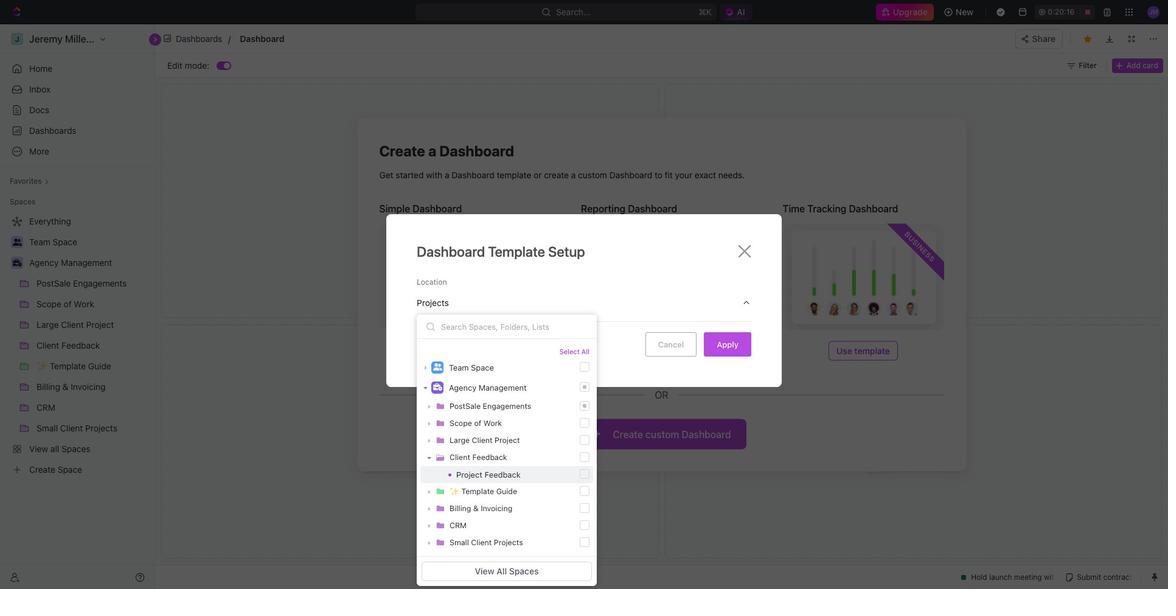 Task type: locate. For each thing, give the bounding box(es) containing it.
0 horizontal spatial use template
[[635, 346, 689, 356]]

all for select
[[582, 348, 590, 356]]

0 horizontal spatial create
[[380, 142, 425, 159]]

0 vertical spatial agency management
[[29, 258, 112, 268]]

template up &
[[462, 487, 494, 496]]

projects
[[417, 298, 449, 308], [494, 538, 523, 547]]

1 horizontal spatial use template button
[[829, 341, 899, 361]]

simple dashboard
[[380, 203, 462, 214]]

create inside button
[[613, 429, 644, 440]]

large
[[450, 436, 470, 445]]

1 horizontal spatial use
[[837, 346, 853, 356]]

all right "view"
[[497, 566, 507, 577]]

use for dashboard
[[635, 346, 651, 356]]

project down "work"
[[495, 436, 520, 445]]

1 horizontal spatial management
[[479, 383, 527, 393]]

with
[[426, 170, 443, 180]]

dashboards down docs
[[29, 125, 76, 136]]

0 horizontal spatial dashboards link
[[5, 121, 150, 141]]

view
[[475, 566, 495, 577]]

location
[[417, 278, 447, 287]]

upgrade link
[[876, 4, 934, 21]]

2023
[[1040, 30, 1059, 39]]

agency management inside sidebar navigation
[[29, 258, 112, 268]]

share
[[1033, 33, 1056, 44]]

0 vertical spatial agency
[[29, 258, 59, 268]]

2 vertical spatial client
[[471, 538, 492, 547]]

select
[[560, 348, 580, 356]]

✨ template guide
[[450, 487, 518, 496]]

agency management link
[[29, 253, 147, 273]]

1 use template from the left
[[635, 346, 689, 356]]

create for create a dashboard
[[380, 142, 425, 159]]

0:20:16
[[1049, 7, 1075, 16]]

0 vertical spatial template
[[488, 244, 546, 260]]

template inside dialog
[[488, 244, 546, 260]]

management inside sidebar navigation
[[61, 258, 112, 268]]

agency management
[[29, 258, 112, 268], [449, 383, 527, 393]]

0 vertical spatial or
[[534, 170, 542, 180]]

1 vertical spatial feedback
[[485, 470, 521, 480]]

0 horizontal spatial spaces
[[10, 197, 36, 206]]

0 horizontal spatial agency management
[[29, 258, 112, 268]]

reporting dashboard image
[[581, 224, 743, 330]]

spaces right "view"
[[509, 566, 539, 577]]

create for create custom dashboard
[[613, 429, 644, 440]]

get started with a dashboard template or create a custom dashboard to fit your exact needs.
[[380, 170, 745, 180]]

template
[[497, 170, 532, 180], [653, 346, 689, 356], [855, 346, 891, 356]]

dashboards link up the mode:
[[160, 30, 227, 47]]

all for view
[[497, 566, 507, 577]]

all right the select
[[582, 348, 590, 356]]

custom
[[578, 170, 608, 180], [646, 429, 680, 440]]

or left create
[[534, 170, 542, 180]]

template left setup at the top of page
[[488, 244, 546, 260]]

pm
[[1088, 30, 1100, 39]]

client down large
[[450, 453, 471, 462]]

1 vertical spatial template
[[462, 487, 494, 496]]

1 horizontal spatial use template
[[837, 346, 891, 356]]

a right with
[[445, 170, 450, 180]]

template
[[488, 244, 546, 260], [462, 487, 494, 496]]

projects down location
[[417, 298, 449, 308]]

projects button
[[417, 294, 752, 312]]

1 horizontal spatial project
[[495, 436, 520, 445]]

a right create
[[572, 170, 576, 180]]

1 use template button from the left
[[627, 341, 697, 361]]

1 vertical spatial client
[[450, 453, 471, 462]]

0 horizontal spatial dashboards
[[29, 125, 76, 136]]

use template for dashboard
[[635, 346, 689, 356]]

agency right business time icon
[[29, 258, 59, 268]]

1 horizontal spatial create
[[613, 429, 644, 440]]

management
[[61, 258, 112, 268], [479, 383, 527, 393]]

&
[[474, 504, 479, 513]]

1 vertical spatial custom
[[646, 429, 680, 440]]

0 horizontal spatial agency
[[29, 258, 59, 268]]

0 vertical spatial spaces
[[10, 197, 36, 206]]

spaces inside sidebar navigation
[[10, 197, 36, 206]]

needs.
[[719, 170, 745, 180]]

0 horizontal spatial all
[[497, 566, 507, 577]]

None text field
[[240, 31, 578, 46]]

business time image
[[433, 384, 442, 391]]

1 horizontal spatial dashboards link
[[160, 30, 227, 47]]

1 horizontal spatial all
[[582, 348, 590, 356]]

1 vertical spatial spaces
[[509, 566, 539, 577]]

apply button
[[705, 332, 752, 357]]

to
[[655, 170, 663, 180]]

0 vertical spatial dashboards
[[176, 33, 222, 44]]

0 horizontal spatial use
[[635, 346, 651, 356]]

dashboard
[[440, 142, 514, 159], [452, 170, 495, 180], [610, 170, 653, 180], [413, 203, 462, 214], [628, 203, 678, 214], [849, 203, 899, 214], [417, 244, 485, 260], [682, 429, 732, 440]]

cancel button
[[646, 332, 697, 357]]

0 vertical spatial create
[[380, 142, 425, 159]]

project
[[495, 436, 520, 445], [457, 470, 483, 480]]

1 horizontal spatial custom
[[646, 429, 680, 440]]

agency up postsale
[[449, 383, 477, 393]]

1 vertical spatial dashboards link
[[5, 121, 150, 141]]

or
[[534, 170, 542, 180], [655, 389, 669, 400]]

setup
[[549, 244, 586, 260]]

project down 'client feedback'
[[457, 470, 483, 480]]

new button
[[939, 2, 982, 22]]

1 horizontal spatial spaces
[[509, 566, 539, 577]]

1 horizontal spatial a
[[445, 170, 450, 180]]

business time image
[[12, 259, 22, 267]]

0 vertical spatial custom
[[578, 170, 608, 180]]

agency management up the postsale engagements
[[449, 383, 527, 393]]

1 vertical spatial management
[[479, 383, 527, 393]]

client right small
[[471, 538, 492, 547]]

0:20:16 button
[[1036, 5, 1096, 19]]

reporting
[[581, 203, 626, 214]]

feedback
[[473, 453, 508, 462], [485, 470, 521, 480]]

spaces down favorites
[[10, 197, 36, 206]]

dashboards up the mode:
[[176, 33, 222, 44]]

a up with
[[429, 142, 437, 159]]

0 vertical spatial client
[[472, 436, 493, 445]]

view all spaces
[[475, 566, 539, 577]]

1 vertical spatial agency management
[[449, 383, 527, 393]]

favorites button
[[5, 174, 54, 189]]

template for reporting dashboard
[[653, 346, 689, 356]]

2 horizontal spatial template
[[855, 346, 891, 356]]

share button
[[1016, 29, 1064, 48]]

template for dashboard
[[488, 244, 546, 260]]

a
[[429, 142, 437, 159], [445, 170, 450, 180], [572, 170, 576, 180]]

1 horizontal spatial or
[[655, 389, 669, 400]]

use template button
[[627, 341, 697, 361], [829, 341, 899, 361]]

0 horizontal spatial project
[[457, 470, 483, 480]]

team space
[[449, 363, 494, 373]]

dec
[[1011, 30, 1025, 39]]

13,
[[1027, 30, 1038, 39]]

1 vertical spatial create
[[613, 429, 644, 440]]

0 horizontal spatial use template button
[[627, 341, 697, 361]]

1 use from the left
[[635, 346, 651, 356]]

1 vertical spatial dashboards
[[29, 125, 76, 136]]

all inside button
[[497, 566, 507, 577]]

feedback up 'guide'
[[485, 470, 521, 480]]

use
[[635, 346, 651, 356], [837, 346, 853, 356]]

started
[[396, 170, 424, 180]]

scope of work
[[450, 419, 502, 428]]

create custom dashboard button
[[577, 419, 747, 450]]

team
[[449, 363, 469, 373]]

client up 'client feedback'
[[472, 436, 493, 445]]

2 use template button from the left
[[829, 341, 899, 361]]

dashboards inside sidebar navigation
[[29, 125, 76, 136]]

client
[[472, 436, 493, 445], [450, 453, 471, 462], [471, 538, 492, 547]]

agency management right business time icon
[[29, 258, 112, 268]]

2 use from the left
[[837, 346, 853, 356]]

use template button for tracking
[[829, 341, 899, 361]]

select all
[[560, 348, 590, 356]]

dashboards link down docs 'link'
[[5, 121, 150, 141]]

1 horizontal spatial template
[[653, 346, 689, 356]]

0 vertical spatial management
[[61, 258, 112, 268]]

use for tracking
[[837, 346, 853, 356]]

0 vertical spatial feedback
[[473, 453, 508, 462]]

projects up view all spaces
[[494, 538, 523, 547]]

0 vertical spatial projects
[[417, 298, 449, 308]]

create
[[544, 170, 569, 180]]

1 horizontal spatial dashboards
[[176, 33, 222, 44]]

1 vertical spatial agency
[[449, 383, 477, 393]]

create
[[380, 142, 425, 159], [613, 429, 644, 440]]

feedback for client feedback
[[473, 453, 508, 462]]

0 vertical spatial all
[[582, 348, 590, 356]]

1 vertical spatial all
[[497, 566, 507, 577]]

agency
[[29, 258, 59, 268], [449, 383, 477, 393]]

use template
[[635, 346, 689, 356], [837, 346, 891, 356]]

or up create custom dashboard button
[[655, 389, 669, 400]]

1 horizontal spatial projects
[[494, 538, 523, 547]]

0 horizontal spatial management
[[61, 258, 112, 268]]

small
[[450, 538, 469, 547]]

0 horizontal spatial projects
[[417, 298, 449, 308]]

template for time tracking dashboard
[[855, 346, 891, 356]]

2 use template from the left
[[837, 346, 891, 356]]

client for large
[[472, 436, 493, 445]]

dashboards link
[[160, 30, 227, 47], [5, 121, 150, 141]]

of
[[475, 419, 482, 428]]

time tracking dashboard image
[[783, 224, 945, 330]]

feedback up project feedback
[[473, 453, 508, 462]]

1 horizontal spatial agency management
[[449, 383, 527, 393]]



Task type: vqa. For each thing, say whether or not it's contained in the screenshot.
Client associated with Large
yes



Task type: describe. For each thing, give the bounding box(es) containing it.
get
[[380, 170, 394, 180]]

fit
[[665, 170, 673, 180]]

your
[[676, 170, 693, 180]]

1 horizontal spatial agency
[[449, 383, 477, 393]]

1 vertical spatial projects
[[494, 538, 523, 547]]

guide
[[497, 487, 518, 496]]

docs link
[[5, 100, 150, 120]]

dec 13, 2023 at 1:07 pm
[[1011, 30, 1100, 39]]

favorites
[[10, 177, 42, 186]]

tracking
[[808, 203, 847, 214]]

user group image
[[433, 364, 442, 371]]

2 horizontal spatial a
[[572, 170, 576, 180]]

add card button
[[1113, 58, 1164, 73]]

projects inside dropdown button
[[417, 298, 449, 308]]

project feedback
[[457, 470, 521, 480]]

0 horizontal spatial or
[[534, 170, 542, 180]]

1 vertical spatial project
[[457, 470, 483, 480]]

✨
[[450, 487, 460, 496]]

mode:
[[185, 60, 210, 70]]

0 horizontal spatial template
[[497, 170, 532, 180]]

time tracking dashboard
[[783, 203, 899, 214]]

invoicing
[[481, 504, 513, 513]]

dashboard template setup
[[417, 244, 586, 260]]

0 vertical spatial dashboards link
[[160, 30, 227, 47]]

inbox link
[[5, 80, 150, 99]]

dashboards for dashboards link in the sidebar navigation
[[29, 125, 76, 136]]

use template button for dashboard
[[627, 341, 697, 361]]

clickup logo image
[[1108, 29, 1163, 40]]

view all spaces button
[[422, 562, 592, 581]]

postsale engagements
[[450, 402, 532, 411]]

sidebar navigation
[[0, 24, 155, 589]]

small client projects
[[450, 538, 523, 547]]

apply
[[717, 339, 739, 349]]

0 horizontal spatial custom
[[578, 170, 608, 180]]

crm
[[450, 521, 467, 530]]

large client project
[[450, 436, 520, 445]]

client for small
[[471, 538, 492, 547]]

inbox
[[29, 84, 51, 94]]

simple dashboard image
[[380, 224, 541, 330]]

dashboard inside dialog
[[417, 244, 485, 260]]

create a dashboard
[[380, 142, 514, 159]]

cancel
[[659, 339, 685, 349]]

feedback for project feedback
[[485, 470, 521, 480]]

add
[[1127, 61, 1142, 70]]

at
[[1062, 30, 1069, 39]]

time
[[783, 203, 806, 214]]

work
[[484, 419, 502, 428]]

home link
[[5, 59, 150, 79]]

0 vertical spatial project
[[495, 436, 520, 445]]

upgrade
[[894, 7, 928, 17]]

engagements
[[483, 402, 532, 411]]

exact
[[695, 170, 717, 180]]

⌘k
[[699, 7, 713, 17]]

card
[[1143, 61, 1159, 70]]

dashboards link inside sidebar navigation
[[5, 121, 150, 141]]

dashboard inside button
[[682, 429, 732, 440]]

custom inside button
[[646, 429, 680, 440]]

add card
[[1127, 61, 1159, 70]]

edit mode:
[[167, 60, 210, 70]]

Search Spaces, Folders, Lists text field
[[417, 315, 597, 339]]

scope
[[450, 419, 472, 428]]

simple
[[380, 203, 410, 214]]

client feedback
[[450, 453, 508, 462]]

dashboard template setup dialog
[[387, 214, 782, 387]]

reporting dashboard
[[581, 203, 678, 214]]

space
[[471, 363, 494, 373]]

template for ✨
[[462, 487, 494, 496]]

1:07
[[1071, 30, 1086, 39]]

1 vertical spatial or
[[655, 389, 669, 400]]

billing & invoicing
[[450, 504, 513, 513]]

0 horizontal spatial a
[[429, 142, 437, 159]]

docs
[[29, 105, 49, 115]]

search...
[[557, 7, 591, 17]]

home
[[29, 63, 53, 74]]

create custom dashboard
[[613, 429, 732, 440]]

use template for tracking
[[837, 346, 891, 356]]

spaces inside view all spaces button
[[509, 566, 539, 577]]

postsale
[[450, 402, 481, 411]]

agency inside sidebar navigation
[[29, 258, 59, 268]]

new
[[956, 7, 974, 17]]

edit
[[167, 60, 183, 70]]

billing
[[450, 504, 471, 513]]

dashboards for dashboards link to the top
[[176, 33, 222, 44]]



